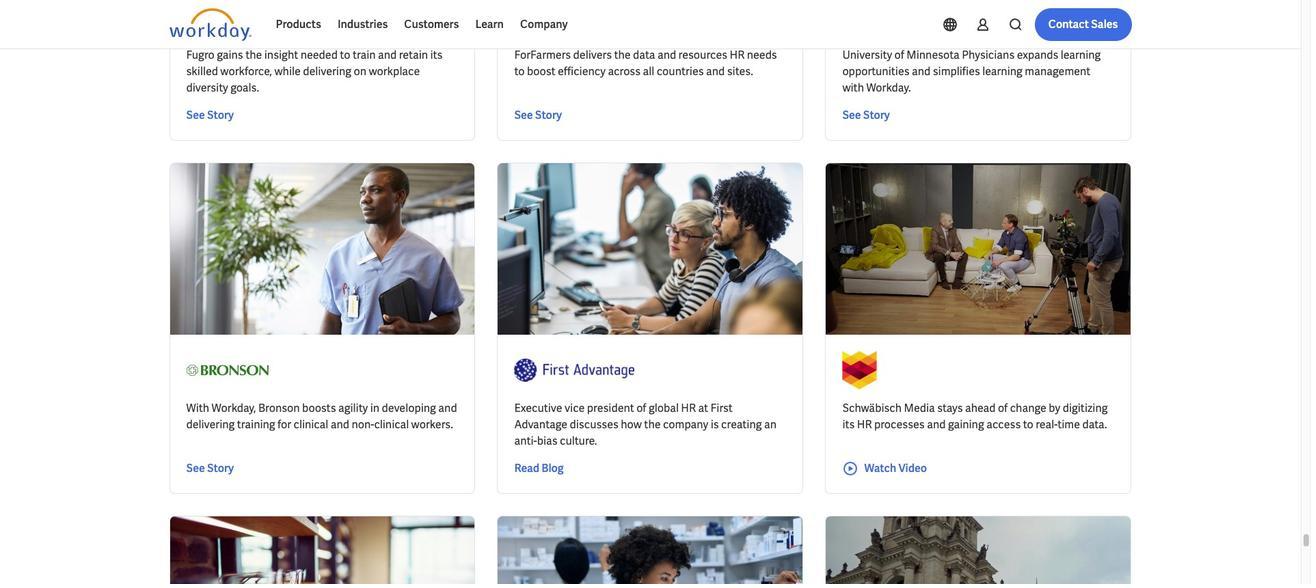 Task type: vqa. For each thing, say whether or not it's contained in the screenshot.
90%
no



Task type: describe. For each thing, give the bounding box(es) containing it.
hr inside schwäbisch media stays ahead of change by digitizing its hr processes and gaining access to real-time data.
[[858, 418, 872, 432]]

story for university of minnesota physicians expands learning opportunities and simplifies learning management with workday.
[[864, 108, 891, 122]]

to inside fugro gains the insight needed to train and retain its skilled workforce, while delivering on workplace diversity goals.
[[340, 48, 351, 62]]

Search Customer Stories text field
[[938, 9, 1106, 33]]

data.
[[1083, 418, 1108, 432]]

opportunities
[[843, 64, 910, 79]]

industries button
[[330, 8, 396, 41]]

university
[[843, 48, 893, 62]]

access
[[987, 418, 1021, 432]]

culture.
[[560, 434, 597, 449]]

workforce,
[[220, 64, 272, 79]]

fugro gains the insight needed to train and retain its skilled workforce, while delivering on workplace diversity goals.
[[186, 48, 443, 95]]

in
[[371, 402, 380, 416]]

business
[[338, 15, 378, 27]]

see for university of minnesota physicians expands learning opportunities and simplifies learning management with workday.
[[843, 108, 862, 122]]

industries
[[338, 17, 388, 31]]

learn
[[476, 17, 504, 31]]

for
[[278, 418, 291, 432]]

the for data
[[615, 48, 631, 62]]

read blog link
[[515, 461, 564, 477]]

customers
[[404, 17, 459, 31]]

go to the homepage image
[[169, 8, 251, 41]]

all
[[560, 15, 571, 27]]

blog
[[542, 462, 564, 476]]

creating
[[722, 418, 762, 432]]

0 horizontal spatial learning
[[983, 64, 1023, 79]]

real-
[[1036, 418, 1058, 432]]

fugro
[[186, 48, 215, 62]]

see story link for fugro gains the insight needed to train and retain its skilled workforce, while delivering on workplace diversity goals.
[[186, 107, 234, 124]]

while
[[275, 64, 301, 79]]

an
[[765, 418, 777, 432]]

see story link for forfarmers delivers the data and resources hr needs to boost efficiency across all countries and sites.
[[515, 107, 562, 124]]

ahead
[[966, 402, 996, 416]]

boosts
[[302, 402, 336, 416]]

1 clinical from the left
[[294, 418, 329, 432]]

of inside executive vice president of global hr at first advantage discusses how the company is creating an anti-bias culture.
[[637, 402, 647, 416]]

developing
[[382, 402, 436, 416]]

read
[[515, 462, 540, 476]]

and down agility
[[331, 418, 350, 432]]

customers button
[[396, 8, 467, 41]]

workday,
[[212, 402, 256, 416]]

delivering inside fugro gains the insight needed to train and retain its skilled workforce, while delivering on workplace diversity goals.
[[303, 64, 352, 79]]

to inside schwäbisch media stays ahead of change by digitizing its hr processes and gaining access to real-time data.
[[1024, 418, 1034, 432]]

all
[[643, 64, 655, 79]]

clear all
[[535, 15, 571, 27]]

president
[[587, 402, 635, 416]]

delivers
[[574, 48, 612, 62]]

contact sales link
[[1035, 8, 1132, 41]]

efficiency
[[558, 64, 606, 79]]

and down resources
[[707, 64, 725, 79]]

bias
[[537, 434, 558, 449]]

by
[[1049, 402, 1061, 416]]

company button
[[512, 8, 576, 41]]

see for with workday, bronson boosts agility in developing and delivering training for clinical and non-clinical workers.
[[186, 462, 205, 476]]

across
[[608, 64, 641, 79]]

at
[[699, 402, 709, 416]]

simplifies
[[933, 64, 981, 79]]

countries
[[657, 64, 704, 79]]

of inside university of minnesota physicians expands learning opportunities and simplifies learning management with workday.
[[895, 48, 905, 62]]

see story for fugro gains the insight needed to train and retain its skilled workforce, while delivering on workplace diversity goals.
[[186, 108, 234, 122]]

executive
[[515, 402, 563, 416]]

products
[[276, 17, 321, 31]]

and inside fugro gains the insight needed to train and retain its skilled workforce, while delivering on workplace diversity goals.
[[378, 48, 397, 62]]

company
[[520, 17, 568, 31]]

1 horizontal spatial learning
[[1061, 48, 1102, 62]]

workers.
[[411, 418, 453, 432]]

discusses
[[570, 418, 619, 432]]

change
[[1011, 402, 1047, 416]]

how
[[621, 418, 642, 432]]

watch
[[865, 462, 897, 476]]

boost
[[527, 64, 556, 79]]

contact
[[1049, 17, 1090, 31]]

its inside fugro gains the insight needed to train and retain its skilled workforce, while delivering on workplace diversity goals.
[[431, 48, 443, 62]]

to inside the forfarmers delivers the data and resources hr needs to boost efficiency across all countries and sites.
[[515, 64, 525, 79]]

non-
[[352, 418, 374, 432]]

story for fugro gains the insight needed to train and retain its skilled workforce, while delivering on workplace diversity goals.
[[207, 108, 234, 122]]

insight
[[265, 48, 298, 62]]

the for insight
[[246, 48, 262, 62]]

topic
[[180, 15, 204, 27]]

see story link for university of minnesota physicians expands learning opportunities and simplifies learning management with workday.
[[843, 107, 891, 124]]

with workday, bronson boosts agility in developing and delivering training for clinical and non-clinical workers.
[[186, 402, 457, 432]]

gains
[[217, 48, 243, 62]]

more
[[469, 15, 492, 27]]

clear all button
[[531, 8, 575, 35]]

workplace
[[369, 64, 420, 79]]

bronson
[[259, 402, 300, 416]]

advantage
[[515, 418, 568, 432]]

management
[[1026, 64, 1091, 79]]

minnesota
[[907, 48, 960, 62]]

industry button
[[242, 8, 316, 35]]

goals.
[[231, 81, 259, 95]]

watch video
[[865, 462, 928, 476]]

processes
[[875, 418, 925, 432]]

time
[[1058, 418, 1081, 432]]

on
[[354, 64, 367, 79]]

fugro services b.v. image
[[186, 0, 268, 36]]

stays
[[938, 402, 963, 416]]

outcome
[[379, 15, 420, 27]]



Task type: locate. For each thing, give the bounding box(es) containing it.
physicians
[[963, 48, 1015, 62]]

see down with
[[186, 462, 205, 476]]

hr
[[730, 48, 745, 62], [681, 402, 696, 416], [858, 418, 872, 432]]

see story down with
[[186, 462, 234, 476]]

industry
[[253, 15, 289, 27]]

story for with workday, bronson boosts agility in developing and delivering training for clinical and non-clinical workers.
[[207, 462, 234, 476]]

1 horizontal spatial delivering
[[303, 64, 352, 79]]

1 vertical spatial hr
[[681, 402, 696, 416]]

and inside university of minnesota physicians expands learning opportunities and simplifies learning management with workday.
[[912, 64, 931, 79]]

the
[[246, 48, 262, 62], [615, 48, 631, 62], [645, 418, 661, 432]]

first advantage corporation image
[[515, 352, 635, 390]]

video
[[899, 462, 928, 476]]

hr inside executive vice president of global hr at first advantage discusses how the company is creating an anti-bias culture.
[[681, 402, 696, 416]]

0 vertical spatial delivering
[[303, 64, 352, 79]]

1 horizontal spatial of
[[895, 48, 905, 62]]

the inside fugro gains the insight needed to train and retain its skilled workforce, while delivering on workplace diversity goals.
[[246, 48, 262, 62]]

see story link down boost
[[515, 107, 562, 124]]

0 horizontal spatial the
[[246, 48, 262, 62]]

see story link down 'with' on the right
[[843, 107, 891, 124]]

see story link for with workday, bronson boosts agility in developing and delivering training for clinical and non-clinical workers.
[[186, 461, 234, 477]]

training
[[237, 418, 275, 432]]

topic button
[[169, 8, 231, 35]]

retain
[[399, 48, 428, 62]]

clinical
[[294, 418, 329, 432], [374, 418, 409, 432]]

bronson health care group image
[[186, 352, 268, 390]]

see story down 'diversity'
[[186, 108, 234, 122]]

delivering down with
[[186, 418, 235, 432]]

0 vertical spatial learning
[[1061, 48, 1102, 62]]

its
[[431, 48, 443, 62], [843, 418, 855, 432]]

learning up management
[[1061, 48, 1102, 62]]

media
[[905, 402, 936, 416]]

of inside schwäbisch media stays ahead of change by digitizing its hr processes and gaining access to real-time data.
[[999, 402, 1008, 416]]

story down 'diversity'
[[207, 108, 234, 122]]

2 horizontal spatial of
[[999, 402, 1008, 416]]

see story down 'with' on the right
[[843, 108, 891, 122]]

1 horizontal spatial the
[[615, 48, 631, 62]]

the down global
[[645, 418, 661, 432]]

the inside executive vice president of global hr at first advantage discusses how the company is creating an anti-bias culture.
[[645, 418, 661, 432]]

train
[[353, 48, 376, 62]]

1 vertical spatial learning
[[983, 64, 1023, 79]]

0 vertical spatial hr
[[730, 48, 745, 62]]

learning
[[1061, 48, 1102, 62], [983, 64, 1023, 79]]

to down change
[[1024, 418, 1034, 432]]

see down 'with' on the right
[[843, 108, 862, 122]]

clinical down boosts
[[294, 418, 329, 432]]

story down boost
[[535, 108, 562, 122]]

workday.
[[867, 81, 911, 95]]

see story for with workday, bronson boosts agility in developing and delivering training for clinical and non-clinical workers.
[[186, 462, 234, 476]]

is
[[711, 418, 719, 432]]

0 horizontal spatial clinical
[[294, 418, 329, 432]]

hr left at
[[681, 402, 696, 416]]

gaining
[[949, 418, 985, 432]]

see story down boost
[[515, 108, 562, 122]]

products button
[[268, 8, 330, 41]]

delivering
[[303, 64, 352, 79], [186, 418, 235, 432]]

story
[[207, 108, 234, 122], [535, 108, 562, 122], [864, 108, 891, 122], [207, 462, 234, 476]]

of up the opportunities
[[895, 48, 905, 62]]

read blog
[[515, 462, 564, 476]]

schwäbisch media stays ahead of change by digitizing its hr processes and gaining access to real-time data.
[[843, 402, 1108, 432]]

1 horizontal spatial hr
[[730, 48, 745, 62]]

watch video link
[[843, 461, 928, 477]]

1 vertical spatial delivering
[[186, 418, 235, 432]]

1 horizontal spatial clinical
[[374, 418, 409, 432]]

2 clinical from the left
[[374, 418, 409, 432]]

see
[[186, 108, 205, 122], [515, 108, 533, 122], [843, 108, 862, 122], [186, 462, 205, 476]]

digitizing
[[1063, 402, 1108, 416]]

2 vertical spatial to
[[1024, 418, 1034, 432]]

business outcome
[[338, 15, 420, 27]]

and down minnesota
[[912, 64, 931, 79]]

clear
[[535, 15, 558, 27]]

forfarmers delivers the data and resources hr needs to boost efficiency across all countries and sites.
[[515, 48, 778, 79]]

and inside schwäbisch media stays ahead of change by digitizing its hr processes and gaining access to real-time data.
[[928, 418, 946, 432]]

clinical down "in"
[[374, 418, 409, 432]]

0 horizontal spatial of
[[637, 402, 647, 416]]

delivering down the needed
[[303, 64, 352, 79]]

and up countries
[[658, 48, 677, 62]]

0 vertical spatial its
[[431, 48, 443, 62]]

see story for university of minnesota physicians expands learning opportunities and simplifies learning management with workday.
[[843, 108, 891, 122]]

1 vertical spatial its
[[843, 418, 855, 432]]

hr inside the forfarmers delivers the data and resources hr needs to boost efficiency across all countries and sites.
[[730, 48, 745, 62]]

see for fugro gains the insight needed to train and retain its skilled workforce, while delivering on workplace diversity goals.
[[186, 108, 205, 122]]

story down workday,
[[207, 462, 234, 476]]

hr down the schwäbisch
[[858, 418, 872, 432]]

executive vice president of global hr at first advantage discusses how the company is creating an anti-bias culture.
[[515, 402, 777, 449]]

with
[[186, 402, 209, 416]]

contact sales
[[1049, 17, 1119, 31]]

resources
[[679, 48, 728, 62]]

skilled
[[186, 64, 218, 79]]

data
[[633, 48, 656, 62]]

see story for forfarmers delivers the data and resources hr needs to boost efficiency across all countries and sites.
[[515, 108, 562, 122]]

its right retain
[[431, 48, 443, 62]]

needed
[[301, 48, 338, 62]]

see for forfarmers delivers the data and resources hr needs to boost efficiency across all countries and sites.
[[515, 108, 533, 122]]

2 vertical spatial hr
[[858, 418, 872, 432]]

and down stays
[[928, 418, 946, 432]]

the up across
[[615, 48, 631, 62]]

diversity
[[186, 81, 228, 95]]

0 horizontal spatial hr
[[681, 402, 696, 416]]

2 horizontal spatial to
[[1024, 418, 1034, 432]]

global
[[649, 402, 679, 416]]

see story
[[186, 108, 234, 122], [515, 108, 562, 122], [843, 108, 891, 122], [186, 462, 234, 476]]

and up workers.
[[439, 402, 457, 416]]

expands
[[1018, 48, 1059, 62]]

its down the schwäbisch
[[843, 418, 855, 432]]

anti-
[[515, 434, 537, 449]]

of
[[895, 48, 905, 62], [637, 402, 647, 416], [999, 402, 1008, 416]]

to left train
[[340, 48, 351, 62]]

university of minnesota physicians image
[[843, 0, 963, 36]]

see story link down 'diversity'
[[186, 107, 234, 124]]

to left boost
[[515, 64, 525, 79]]

see story link
[[186, 107, 234, 124], [515, 107, 562, 124], [843, 107, 891, 124], [186, 461, 234, 477]]

company
[[663, 418, 709, 432]]

0 horizontal spatial to
[[340, 48, 351, 62]]

business outcome button
[[327, 8, 447, 35]]

and up workplace
[[378, 48, 397, 62]]

the up workforce,
[[246, 48, 262, 62]]

first
[[711, 402, 733, 416]]

story down workday. on the top right
[[864, 108, 891, 122]]

of up how
[[637, 402, 647, 416]]

schwabisch media (schwabischer verlag gmbh und co.kg drexler, gessler) image
[[843, 352, 877, 390]]

delivering inside with workday, bronson boosts agility in developing and delivering training for clinical and non-clinical workers.
[[186, 418, 235, 432]]

see story link down with
[[186, 461, 234, 477]]

needs
[[747, 48, 778, 62]]

1 vertical spatial to
[[515, 64, 525, 79]]

hr up sites.
[[730, 48, 745, 62]]

see down 'diversity'
[[186, 108, 205, 122]]

with
[[843, 81, 865, 95]]

the inside the forfarmers delivers the data and resources hr needs to boost efficiency across all countries and sites.
[[615, 48, 631, 62]]

2 horizontal spatial the
[[645, 418, 661, 432]]

0 vertical spatial to
[[340, 48, 351, 62]]

agility
[[339, 402, 368, 416]]

schwäbisch
[[843, 402, 902, 416]]

vice
[[565, 402, 585, 416]]

learning down physicians
[[983, 64, 1023, 79]]

of up access
[[999, 402, 1008, 416]]

see down boost
[[515, 108, 533, 122]]

1 horizontal spatial its
[[843, 418, 855, 432]]

forfarmers corporate services b.v. image
[[515, 0, 597, 36]]

2 horizontal spatial hr
[[858, 418, 872, 432]]

1 horizontal spatial to
[[515, 64, 525, 79]]

university of minnesota physicians expands learning opportunities and simplifies learning management with workday.
[[843, 48, 1102, 95]]

its inside schwäbisch media stays ahead of change by digitizing its hr processes and gaining access to real-time data.
[[843, 418, 855, 432]]

story for forfarmers delivers the data and resources hr needs to boost efficiency across all countries and sites.
[[535, 108, 562, 122]]

sales
[[1092, 17, 1119, 31]]

0 horizontal spatial its
[[431, 48, 443, 62]]

0 horizontal spatial delivering
[[186, 418, 235, 432]]



